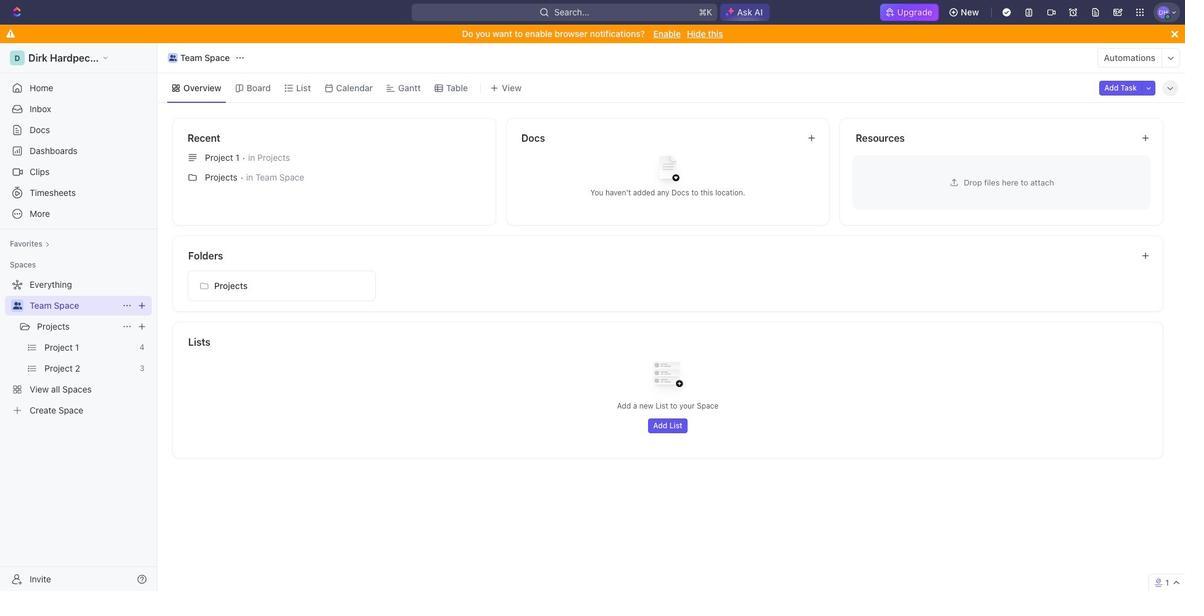 Task type: describe. For each thing, give the bounding box(es) containing it.
user group image
[[13, 302, 22, 310]]

no most used docs image
[[643, 146, 693, 195]]

sidebar navigation
[[0, 43, 160, 592]]



Task type: locate. For each thing, give the bounding box(es) containing it.
dirk hardpeck's workspace, , element
[[10, 51, 25, 65]]

no lists icon. image
[[643, 352, 693, 402]]

user group image
[[169, 55, 177, 61]]

tree inside sidebar navigation
[[5, 275, 152, 421]]

tree
[[5, 275, 152, 421]]



Task type: vqa. For each thing, say whether or not it's contained in the screenshot.
Task sidebar navigation tab list
no



